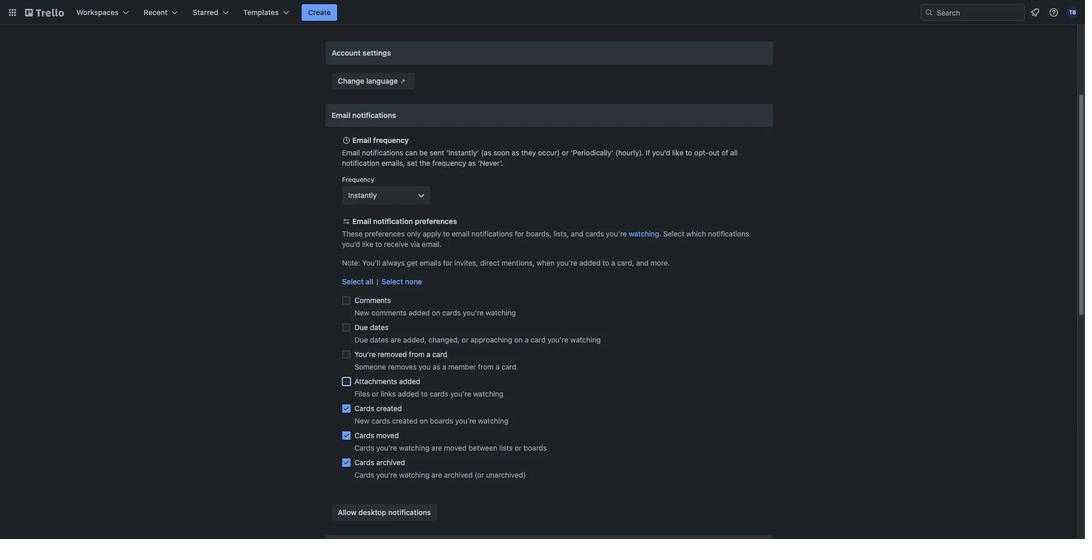 Task type: describe. For each thing, give the bounding box(es) containing it.
due for due dates are added, changed, or approaching on a card you're watching
[[355, 336, 368, 345]]

email notification preferences
[[353, 217, 457, 226]]

these preferences only apply to email notifications for boards, lists, and cards you're watching
[[342, 230, 660, 238]]

1 horizontal spatial boards
[[524, 444, 547, 453]]

search image
[[925, 8, 934, 17]]

0 horizontal spatial moved
[[376, 431, 399, 440]]

recent
[[144, 8, 168, 17]]

cards for cards archived
[[355, 459, 375, 467]]

cards for cards moved
[[355, 431, 375, 440]]

0 vertical spatial preferences
[[415, 217, 457, 226]]

notifications up email frequency
[[353, 111, 396, 120]]

0 horizontal spatial and
[[571, 230, 584, 238]]

email for email notifications
[[332, 111, 351, 120]]

2 vertical spatial card
[[502, 363, 517, 372]]

1 vertical spatial from
[[478, 363, 494, 372]]

apply
[[423, 230, 441, 238]]

notifications right "desktop" at the left bottom of page
[[388, 509, 431, 517]]

someone removes you as a member from a card
[[355, 363, 517, 372]]

(or
[[475, 471, 484, 480]]

or inside email notifications can be sent 'instantly' (as soon as they occur) or 'periodically' (hourly). if you'd like to opt-out of all notification emails, set the frequency as 'never'.
[[562, 148, 569, 157]]

set
[[407, 159, 418, 168]]

someone
[[355, 363, 386, 372]]

open information menu image
[[1049, 7, 1060, 18]]

starred
[[193, 8, 218, 17]]

none
[[405, 277, 422, 286]]

allow desktop notifications
[[338, 509, 431, 517]]

email
[[452, 230, 470, 238]]

occur)
[[538, 148, 560, 157]]

notifications inside the . select which notifications you'd like to receive via email.
[[708, 230, 750, 238]]

recent button
[[137, 4, 184, 21]]

you'd inside email notifications can be sent 'instantly' (as soon as they occur) or 'periodically' (hourly). if you'd like to opt-out of all notification emails, set the frequency as 'never'.
[[653, 148, 671, 157]]

email.
[[422, 240, 442, 249]]

1 vertical spatial archived
[[444, 471, 473, 480]]

a right approaching
[[525, 336, 529, 345]]

tyler black (tylerblack440) image
[[1067, 6, 1079, 19]]

be
[[420, 148, 428, 157]]

changed,
[[429, 336, 460, 345]]

cards moved
[[355, 431, 399, 440]]

0 notifications image
[[1030, 6, 1042, 19]]

frequency
[[342, 176, 375, 184]]

settings
[[363, 48, 391, 57]]

card,
[[618, 259, 635, 268]]

0 horizontal spatial select
[[342, 277, 364, 286]]

1 vertical spatial for
[[443, 259, 453, 268]]

are for cards archived
[[432, 471, 442, 480]]

|
[[377, 277, 379, 286]]

0 vertical spatial from
[[409, 350, 425, 359]]

invites,
[[455, 259, 478, 268]]

select all | select none
[[342, 277, 422, 286]]

new for new cards created on boards you're watching
[[355, 417, 370, 426]]

0 vertical spatial created
[[376, 404, 402, 413]]

added,
[[403, 336, 427, 345]]

allow
[[338, 509, 357, 517]]

workspaces
[[77, 8, 119, 17]]

receive
[[384, 240, 409, 249]]

notification inside email notifications can be sent 'instantly' (as soon as they occur) or 'periodically' (hourly). if you'd like to opt-out of all notification emails, set the frequency as 'never'.
[[342, 159, 380, 168]]

out
[[709, 148, 720, 157]]

between
[[469, 444, 498, 453]]

0 horizontal spatial preferences
[[365, 230, 405, 238]]

you're removed from a card
[[355, 350, 448, 359]]

comments
[[372, 309, 407, 317]]

cards for cards you're watching are archived (or unarchived)
[[355, 471, 375, 480]]

templates button
[[237, 4, 296, 21]]

workspaces button
[[70, 4, 135, 21]]

1 horizontal spatial select
[[382, 277, 403, 286]]

1 vertical spatial on
[[515, 336, 523, 345]]

1 horizontal spatial for
[[515, 230, 524, 238]]

email for email frequency
[[353, 136, 372, 145]]

starred button
[[186, 4, 235, 21]]

2 horizontal spatial as
[[512, 148, 520, 157]]

files
[[355, 390, 370, 399]]

0 horizontal spatial boards
[[430, 417, 454, 426]]

(as
[[481, 148, 492, 157]]

they
[[522, 148, 536, 157]]

1 horizontal spatial and
[[637, 259, 649, 268]]

note: you'll always get emails for invites, direct mentions, when you're added to a card, and more.
[[342, 259, 670, 268]]

on for cards
[[432, 309, 440, 317]]

select none button
[[382, 277, 422, 287]]

select all button
[[342, 277, 374, 287]]

change language
[[338, 77, 398, 85]]

removes
[[388, 363, 417, 372]]

'periodically'
[[571, 148, 614, 157]]

get
[[407, 259, 418, 268]]

new cards created on boards you're watching
[[355, 417, 509, 426]]

1 vertical spatial created
[[392, 417, 418, 426]]

cards archived
[[355, 459, 405, 467]]

via
[[411, 240, 420, 249]]

cards right lists,
[[586, 230, 604, 238]]

mentions,
[[502, 259, 535, 268]]

boards,
[[526, 230, 552, 238]]

when
[[537, 259, 555, 268]]

note:
[[342, 259, 360, 268]]

email for email notification preferences
[[353, 217, 372, 226]]

comments
[[355, 296, 391, 305]]

instantly
[[348, 191, 377, 200]]

emails
[[420, 259, 441, 268]]

attachments added
[[355, 377, 421, 386]]

which
[[687, 230, 706, 238]]

links
[[381, 390, 396, 399]]

removed
[[378, 350, 407, 359]]

you'd inside the . select which notifications you'd like to receive via email.
[[342, 240, 360, 249]]

watching link
[[629, 230, 660, 238]]

attachments
[[355, 377, 397, 386]]

added left card,
[[580, 259, 601, 268]]

due dates
[[355, 323, 389, 332]]

files or links added to cards you're watching
[[355, 390, 504, 399]]

0 horizontal spatial card
[[433, 350, 448, 359]]

a left card,
[[612, 259, 616, 268]]

. select which notifications you'd like to receive via email.
[[342, 230, 750, 249]]

0 horizontal spatial archived
[[376, 459, 405, 467]]

Search field
[[934, 5, 1025, 20]]



Task type: locate. For each thing, give the bounding box(es) containing it.
on for boards
[[420, 417, 428, 426]]

are up removed
[[391, 336, 401, 345]]

account
[[332, 48, 361, 57]]

0 vertical spatial you'd
[[653, 148, 671, 157]]

cards created
[[355, 404, 402, 413]]

as down 'instantly'
[[468, 159, 476, 168]]

select right '|'
[[382, 277, 403, 286]]

to left email
[[443, 230, 450, 238]]

moved up cards archived
[[376, 431, 399, 440]]

lists
[[500, 444, 513, 453]]

2 due from the top
[[355, 336, 368, 345]]

frequency
[[373, 136, 409, 145], [433, 159, 466, 168]]

1 vertical spatial notification
[[373, 217, 413, 226]]

notifications down email frequency
[[362, 148, 403, 157]]

.
[[660, 230, 662, 238]]

1 vertical spatial as
[[468, 159, 476, 168]]

a
[[612, 259, 616, 268], [525, 336, 529, 345], [427, 350, 431, 359], [443, 363, 447, 372], [496, 363, 500, 372]]

you'll
[[362, 259, 381, 268]]

only
[[407, 230, 421, 238]]

1 horizontal spatial preferences
[[415, 217, 457, 226]]

emails,
[[382, 159, 405, 168]]

1 new from the top
[[355, 309, 370, 317]]

0 vertical spatial all
[[731, 148, 738, 157]]

the
[[420, 159, 431, 168]]

are down cards you're watching are moved between lists or boards
[[432, 471, 442, 480]]

3 cards from the top
[[355, 444, 375, 453]]

card down approaching
[[502, 363, 517, 372]]

approaching
[[471, 336, 513, 345]]

account settings
[[332, 48, 391, 57]]

added up added,
[[409, 309, 430, 317]]

sent
[[430, 148, 445, 157]]

0 vertical spatial dates
[[370, 323, 389, 332]]

1 due from the top
[[355, 323, 368, 332]]

cards
[[586, 230, 604, 238], [442, 309, 461, 317], [430, 390, 449, 399], [372, 417, 390, 426]]

0 vertical spatial archived
[[376, 459, 405, 467]]

as right you
[[433, 363, 441, 372]]

email frequency
[[353, 136, 409, 145]]

are
[[391, 336, 401, 345], [432, 444, 442, 453], [432, 471, 442, 480]]

primary element
[[0, 0, 1086, 25]]

0 vertical spatial like
[[673, 148, 684, 157]]

or right changed,
[[462, 336, 469, 345]]

boards right lists in the left of the page
[[524, 444, 547, 453]]

due
[[355, 323, 368, 332], [355, 336, 368, 345]]

to down you
[[421, 390, 428, 399]]

notifications right "which" on the right top
[[708, 230, 750, 238]]

0 vertical spatial and
[[571, 230, 584, 238]]

1 dates from the top
[[370, 323, 389, 332]]

frequency down sent
[[433, 159, 466, 168]]

1 vertical spatial moved
[[444, 444, 467, 453]]

0 vertical spatial boards
[[430, 417, 454, 426]]

0 horizontal spatial on
[[420, 417, 428, 426]]

cards for cards you're watching are moved between lists or boards
[[355, 444, 375, 453]]

0 vertical spatial are
[[391, 336, 401, 345]]

change
[[338, 77, 365, 85]]

archived left (or
[[444, 471, 473, 480]]

(hourly).
[[616, 148, 644, 157]]

or down the attachments
[[372, 390, 379, 399]]

more.
[[651, 259, 670, 268]]

cards you're watching are moved between lists or boards
[[355, 444, 547, 453]]

card right approaching
[[531, 336, 546, 345]]

1 vertical spatial dates
[[370, 336, 389, 345]]

1 vertical spatial all
[[366, 277, 374, 286]]

from down added,
[[409, 350, 425, 359]]

back to home image
[[25, 4, 64, 21]]

to
[[686, 148, 693, 157], [443, 230, 450, 238], [376, 240, 382, 249], [603, 259, 610, 268], [421, 390, 428, 399]]

created down cards created on the bottom
[[392, 417, 418, 426]]

1 vertical spatial like
[[362, 240, 374, 249]]

like inside the . select which notifications you'd like to receive via email.
[[362, 240, 374, 249]]

lists,
[[554, 230, 569, 238]]

email down 'email notifications'
[[353, 136, 372, 145]]

language
[[366, 77, 398, 85]]

1 horizontal spatial archived
[[444, 471, 473, 480]]

1 vertical spatial preferences
[[365, 230, 405, 238]]

due for due dates
[[355, 323, 368, 332]]

desktop
[[359, 509, 387, 517]]

1 vertical spatial frequency
[[433, 159, 466, 168]]

soon
[[494, 148, 510, 157]]

if
[[646, 148, 651, 157]]

member
[[449, 363, 476, 372]]

0 vertical spatial new
[[355, 309, 370, 317]]

can
[[405, 148, 418, 157]]

cards
[[355, 404, 375, 413], [355, 431, 375, 440], [355, 444, 375, 453], [355, 459, 375, 467], [355, 471, 375, 480]]

1 horizontal spatial on
[[432, 309, 440, 317]]

these
[[342, 230, 363, 238]]

0 horizontal spatial frequency
[[373, 136, 409, 145]]

to left receive
[[376, 240, 382, 249]]

frequency inside email notifications can be sent 'instantly' (as soon as they occur) or 'periodically' (hourly). if you'd like to opt-out of all notification emails, set the frequency as 'never'.
[[433, 159, 466, 168]]

1 horizontal spatial card
[[502, 363, 517, 372]]

archived down cards moved
[[376, 459, 405, 467]]

1 vertical spatial you'd
[[342, 240, 360, 249]]

all inside email notifications can be sent 'instantly' (as soon as they occur) or 'periodically' (hourly). if you'd like to opt-out of all notification emails, set the frequency as 'never'.
[[731, 148, 738, 157]]

change language link
[[332, 73, 415, 90]]

notification up "frequency"
[[342, 159, 380, 168]]

2 cards from the top
[[355, 431, 375, 440]]

email up these
[[353, 217, 372, 226]]

unarchived)
[[486, 471, 526, 480]]

on down 'files or links added to cards you're watching'
[[420, 417, 428, 426]]

create button
[[302, 4, 337, 21]]

'instantly'
[[447, 148, 479, 157]]

new comments added on cards you're watching
[[355, 309, 516, 317]]

like left opt- on the top
[[673, 148, 684, 157]]

2 vertical spatial on
[[420, 417, 428, 426]]

create
[[308, 8, 331, 17]]

you'd right if on the right of the page
[[653, 148, 671, 157]]

frequency up emails,
[[373, 136, 409, 145]]

1 vertical spatial and
[[637, 259, 649, 268]]

card up someone removes you as a member from a card
[[433, 350, 448, 359]]

moved left between
[[444, 444, 467, 453]]

archived
[[376, 459, 405, 467], [444, 471, 473, 480]]

1 horizontal spatial you'd
[[653, 148, 671, 157]]

0 vertical spatial moved
[[376, 431, 399, 440]]

like inside email notifications can be sent 'instantly' (as soon as they occur) or 'periodically' (hourly). if you'd like to opt-out of all notification emails, set the frequency as 'never'.
[[673, 148, 684, 157]]

all
[[731, 148, 738, 157], [366, 277, 374, 286]]

of
[[722, 148, 729, 157]]

select right .
[[664, 230, 685, 238]]

1 horizontal spatial as
[[468, 159, 476, 168]]

are for cards moved
[[432, 444, 442, 453]]

on right approaching
[[515, 336, 523, 345]]

dates for due dates
[[370, 323, 389, 332]]

watching
[[629, 230, 660, 238], [486, 309, 516, 317], [571, 336, 601, 345], [473, 390, 504, 399], [478, 417, 509, 426], [399, 444, 430, 453], [399, 471, 430, 480]]

and right card,
[[637, 259, 649, 268]]

1 horizontal spatial like
[[673, 148, 684, 157]]

to left opt- on the top
[[686, 148, 693, 157]]

or right occur)
[[562, 148, 569, 157]]

0 horizontal spatial from
[[409, 350, 425, 359]]

sm image
[[398, 76, 408, 86]]

a down approaching
[[496, 363, 500, 372]]

select inside the . select which notifications you'd like to receive via email.
[[664, 230, 685, 238]]

1 horizontal spatial all
[[731, 148, 738, 157]]

created down links
[[376, 404, 402, 413]]

you're
[[355, 350, 376, 359]]

0 vertical spatial frequency
[[373, 136, 409, 145]]

cards up changed,
[[442, 309, 461, 317]]

boards up cards you're watching are moved between lists or boards
[[430, 417, 454, 426]]

cards down someone removes you as a member from a card
[[430, 390, 449, 399]]

0 vertical spatial on
[[432, 309, 440, 317]]

1 horizontal spatial moved
[[444, 444, 467, 453]]

to inside the . select which notifications you'd like to receive via email.
[[376, 240, 382, 249]]

0 horizontal spatial as
[[433, 363, 441, 372]]

on up changed,
[[432, 309, 440, 317]]

email inside email notifications can be sent 'instantly' (as soon as they occur) or 'periodically' (hourly). if you'd like to opt-out of all notification emails, set the frequency as 'never'.
[[342, 148, 360, 157]]

and right lists,
[[571, 230, 584, 238]]

1 horizontal spatial frequency
[[433, 159, 466, 168]]

2 new from the top
[[355, 417, 370, 426]]

preferences up receive
[[365, 230, 405, 238]]

like down these
[[362, 240, 374, 249]]

1 vertical spatial boards
[[524, 444, 547, 453]]

email down 'change'
[[332, 111, 351, 120]]

added right links
[[398, 390, 419, 399]]

a left the member
[[443, 363, 447, 372]]

allow desktop notifications link
[[332, 505, 437, 522]]

select down note:
[[342, 277, 364, 286]]

0 horizontal spatial all
[[366, 277, 374, 286]]

2 horizontal spatial on
[[515, 336, 523, 345]]

1 vertical spatial due
[[355, 336, 368, 345]]

dates down the comments
[[370, 323, 389, 332]]

notifications
[[353, 111, 396, 120], [362, 148, 403, 157], [472, 230, 513, 238], [708, 230, 750, 238], [388, 509, 431, 517]]

all right the of
[[731, 148, 738, 157]]

2 horizontal spatial select
[[664, 230, 685, 238]]

a up you
[[427, 350, 431, 359]]

cards you're watching are archived (or unarchived)
[[355, 471, 526, 480]]

email notifications
[[332, 111, 396, 120]]

all left '|'
[[366, 277, 374, 286]]

for left boards,
[[515, 230, 524, 238]]

always
[[383, 259, 405, 268]]

0 vertical spatial card
[[531, 336, 546, 345]]

are up "cards you're watching are archived (or unarchived)" in the left of the page
[[432, 444, 442, 453]]

boards
[[430, 417, 454, 426], [524, 444, 547, 453]]

on
[[432, 309, 440, 317], [515, 336, 523, 345], [420, 417, 428, 426]]

email up "frequency"
[[342, 148, 360, 157]]

0 vertical spatial for
[[515, 230, 524, 238]]

0 horizontal spatial you'd
[[342, 240, 360, 249]]

5 cards from the top
[[355, 471, 375, 480]]

as left they
[[512, 148, 520, 157]]

new down the comments
[[355, 309, 370, 317]]

to inside email notifications can be sent 'instantly' (as soon as they occur) or 'periodically' (hourly). if you'd like to opt-out of all notification emails, set the frequency as 'never'.
[[686, 148, 693, 157]]

new down cards created on the bottom
[[355, 417, 370, 426]]

templates
[[243, 8, 279, 17]]

notifications up direct
[[472, 230, 513, 238]]

0 vertical spatial due
[[355, 323, 368, 332]]

cards down cards created on the bottom
[[372, 417, 390, 426]]

2 vertical spatial are
[[432, 471, 442, 480]]

4 cards from the top
[[355, 459, 375, 467]]

for
[[515, 230, 524, 238], [443, 259, 453, 268]]

you'd down these
[[342, 240, 360, 249]]

notification up receive
[[373, 217, 413, 226]]

notifications inside email notifications can be sent 'instantly' (as soon as they occur) or 'periodically' (hourly). if you'd like to opt-out of all notification emails, set the frequency as 'never'.
[[362, 148, 403, 157]]

1 horizontal spatial from
[[478, 363, 494, 372]]

you're
[[606, 230, 627, 238], [557, 259, 578, 268], [463, 309, 484, 317], [548, 336, 569, 345], [451, 390, 472, 399], [456, 417, 476, 426], [376, 444, 397, 453], [376, 471, 397, 480]]

you
[[419, 363, 431, 372]]

2 dates from the top
[[370, 336, 389, 345]]

dates down due dates
[[370, 336, 389, 345]]

2 vertical spatial as
[[433, 363, 441, 372]]

0 horizontal spatial for
[[443, 259, 453, 268]]

preferences up apply at left
[[415, 217, 457, 226]]

from right the member
[[478, 363, 494, 372]]

email notifications can be sent 'instantly' (as soon as they occur) or 'periodically' (hourly). if you'd like to opt-out of all notification emails, set the frequency as 'never'.
[[342, 148, 738, 168]]

0 horizontal spatial like
[[362, 240, 374, 249]]

0 vertical spatial as
[[512, 148, 520, 157]]

email
[[332, 111, 351, 120], [353, 136, 372, 145], [342, 148, 360, 157], [353, 217, 372, 226]]

1 vertical spatial card
[[433, 350, 448, 359]]

1 cards from the top
[[355, 404, 375, 413]]

for right emails
[[443, 259, 453, 268]]

moved
[[376, 431, 399, 440], [444, 444, 467, 453]]

or right lists in the left of the page
[[515, 444, 522, 453]]

to left card,
[[603, 259, 610, 268]]

due dates are added, changed, or approaching on a card you're watching
[[355, 336, 601, 345]]

as
[[512, 148, 520, 157], [468, 159, 476, 168], [433, 363, 441, 372]]

cards for cards created
[[355, 404, 375, 413]]

2 horizontal spatial card
[[531, 336, 546, 345]]

direct
[[480, 259, 500, 268]]

added down removes
[[399, 377, 421, 386]]

1 vertical spatial are
[[432, 444, 442, 453]]

you'd
[[653, 148, 671, 157], [342, 240, 360, 249]]

'never'.
[[478, 159, 503, 168]]

email for email notifications can be sent 'instantly' (as soon as they occur) or 'periodically' (hourly). if you'd like to opt-out of all notification emails, set the frequency as 'never'.
[[342, 148, 360, 157]]

0 vertical spatial notification
[[342, 159, 380, 168]]

dates for due dates are added, changed, or approaching on a card you're watching
[[370, 336, 389, 345]]

new for new comments added on cards you're watching
[[355, 309, 370, 317]]

1 vertical spatial new
[[355, 417, 370, 426]]



Task type: vqa. For each thing, say whether or not it's contained in the screenshot.
CARD,
yes



